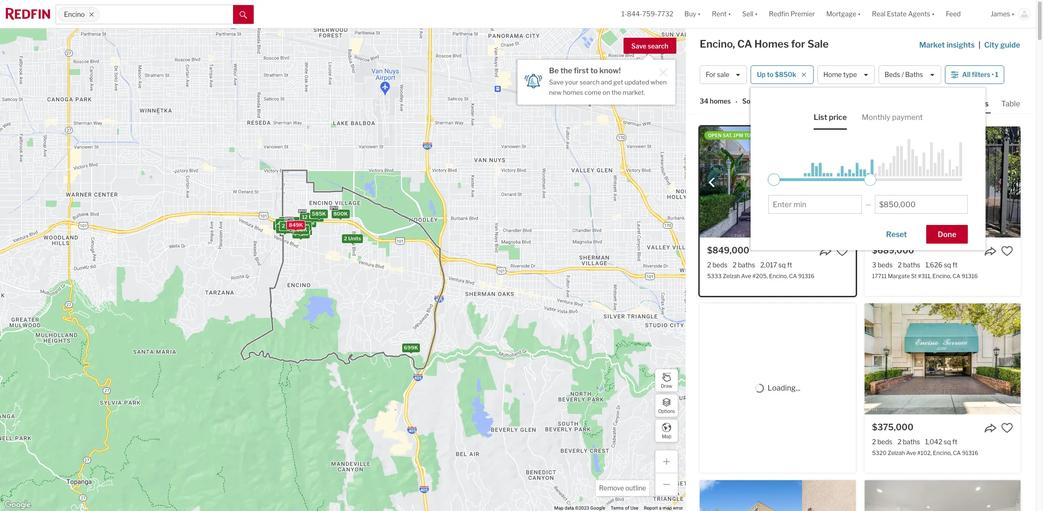 Task type: vqa. For each thing, say whether or not it's contained in the screenshot.
2 baths
yes



Task type: describe. For each thing, give the bounding box(es) containing it.
home
[[824, 71, 842, 79]]

5320
[[872, 450, 887, 457]]

beds for $689,000
[[878, 261, 893, 269]]

table
[[1002, 100, 1020, 108]]

type
[[843, 71, 857, 79]]

ca for $849,000
[[789, 273, 797, 280]]

baths for $375,000
[[903, 438, 920, 446]]

next button image
[[839, 178, 849, 187]]

▾ for mortgage ▾
[[858, 10, 861, 18]]

1,626
[[926, 261, 943, 269]]

search inside the save your search and get updated when new homes come on the market.
[[580, 78, 600, 86]]

agents
[[908, 10, 931, 18]]

draw button
[[655, 369, 678, 392]]

google image
[[2, 499, 33, 512]]

3 beds
[[872, 261, 893, 269]]

loading...
[[768, 384, 801, 393]]

favorite button image for $375,000
[[1001, 422, 1013, 435]]

get
[[613, 78, 623, 86]]

sell ▾ button
[[737, 0, 764, 28]]

map for map
[[662, 434, 671, 439]]

previous button image
[[707, 178, 717, 187]]

17711
[[872, 273, 887, 280]]

#102,
[[918, 450, 932, 457]]

remove outline button
[[596, 481, 649, 497]]

james ▾
[[991, 10, 1015, 18]]

rent ▾ button
[[707, 0, 737, 28]]

list price element
[[814, 106, 847, 130]]

for
[[791, 38, 806, 50]]

ca for $689,000
[[953, 273, 961, 280]]

submit search image
[[240, 11, 247, 19]]

mortgage ▾ button
[[821, 0, 867, 28]]

map for map data ©2023 google
[[554, 506, 564, 511]]

▾ for rent ▾
[[728, 10, 731, 18]]

#205,
[[753, 273, 768, 280]]

to inside dialog
[[591, 66, 598, 75]]

1-
[[622, 10, 627, 18]]

map
[[663, 506, 672, 511]]

insights
[[947, 41, 975, 50]]

Enter max text field
[[879, 200, 964, 209]]

market
[[919, 41, 945, 50]]

premier
[[791, 10, 815, 18]]

34 homes • sort
[[700, 97, 756, 106]]

monthly payment
[[862, 113, 923, 122]]

table button
[[1000, 99, 1022, 113]]

the inside the save your search and get updated when new homes come on the market.
[[612, 89, 621, 96]]

real estate agents ▾
[[872, 10, 935, 18]]

margate
[[888, 273, 910, 280]]

encino, ca homes for sale
[[700, 38, 829, 50]]

799k
[[278, 226, 292, 232]]

monthly payment element
[[862, 106, 923, 130]]

james
[[991, 10, 1010, 18]]

ca for $375,000
[[953, 450, 961, 457]]

up to $850k button
[[751, 65, 814, 84]]

photo of 5333 zelzah ave #205, encino, ca 91316 image
[[700, 127, 856, 238]]

all filters • 1
[[962, 71, 999, 79]]

encino
[[64, 10, 85, 18]]

up
[[757, 71, 766, 79]]

use
[[631, 506, 639, 511]]

rent ▾
[[712, 10, 731, 18]]

map button
[[655, 420, 678, 443]]

price
[[829, 113, 847, 122]]

encino, down rent
[[700, 38, 735, 50]]

• for filters
[[992, 71, 994, 79]]

17711 margate st #311, encino, ca 91316
[[872, 273, 978, 280]]

come
[[585, 89, 601, 96]]

minimum price slider
[[768, 174, 781, 186]]

2 baths for $375,000
[[898, 438, 920, 446]]

499k
[[278, 220, 292, 227]]

ave for $849,000
[[741, 273, 751, 280]]

2 baths for $849,000
[[733, 261, 755, 269]]

ft for $375,000
[[953, 438, 958, 446]]

▾ for sell ▾
[[755, 10, 758, 18]]

ca left homes
[[738, 38, 752, 50]]

91316 for $849,000
[[798, 273, 815, 280]]

remove
[[599, 485, 624, 492]]

terms of use link
[[611, 506, 639, 511]]

be the first to know! dialog
[[517, 54, 675, 104]]

filters
[[972, 71, 991, 79]]

market insights | city guide
[[919, 41, 1020, 50]]

to
[[744, 133, 751, 138]]

favorite button image for $849,000
[[836, 245, 849, 257]]

91316 for $375,000
[[962, 450, 979, 457]]

outline
[[626, 485, 646, 492]]

zelzah for $849,000
[[723, 273, 740, 280]]

12
[[302, 214, 308, 221]]

all
[[962, 71, 971, 79]]

1-844-759-7732
[[622, 10, 673, 18]]

real estate agents ▾ button
[[867, 0, 941, 28]]

photos
[[963, 100, 989, 108]]

sq for $849,000
[[779, 261, 786, 269]]

844-
[[627, 10, 643, 18]]

800k
[[333, 211, 348, 217]]

maximum price slider
[[864, 174, 876, 186]]

5320 zelzah ave #102, encino, ca 91316
[[872, 450, 979, 457]]

2,017 sq ft
[[761, 261, 792, 269]]

300k
[[285, 223, 300, 230]]

2 beds for $849,000
[[707, 261, 728, 269]]

ft for $849,000
[[787, 261, 792, 269]]

redfin
[[769, 10, 789, 18]]

photo of 5429 newcastle ave #213, encino, ca 91316 image
[[700, 481, 856, 512]]

save your search and get updated when new homes come on the market.
[[549, 78, 667, 96]]

sell
[[742, 10, 754, 18]]

585k
[[312, 211, 326, 217]]

updated
[[625, 78, 649, 86]]

home type button
[[818, 65, 875, 84]]

rent ▾ button
[[712, 0, 731, 28]]

redfin premier
[[769, 10, 815, 18]]

homes inside 34 homes • sort
[[710, 97, 731, 105]]

report
[[644, 506, 658, 511]]

1,042 sq ft
[[925, 438, 958, 446]]

759-
[[642, 10, 658, 18]]

save for save your search and get updated when new homes come on the market.
[[549, 78, 564, 86]]

#311,
[[918, 273, 932, 280]]

guide
[[1001, 41, 1020, 50]]

a
[[659, 506, 662, 511]]



Task type: locate. For each thing, give the bounding box(es) containing it.
1 horizontal spatial favorite button image
[[1001, 422, 1013, 435]]

0 horizontal spatial ave
[[741, 273, 751, 280]]

0 horizontal spatial zelzah
[[723, 273, 740, 280]]

ft right 2,017
[[787, 261, 792, 269]]

know!
[[600, 66, 621, 75]]

749k down 375k
[[294, 231, 308, 237]]

2 beds
[[707, 261, 728, 269], [872, 438, 893, 446]]

ave for $375,000
[[906, 450, 916, 457]]

2 baths up #205,
[[733, 261, 755, 269]]

1,626 sq ft
[[926, 261, 958, 269]]

for sale button
[[700, 65, 747, 84]]

0 horizontal spatial map
[[554, 506, 564, 511]]

ca down 1,626 sq ft
[[953, 273, 961, 280]]

1 vertical spatial ave
[[906, 450, 916, 457]]

1 horizontal spatial save
[[632, 42, 647, 50]]

ca
[[738, 38, 752, 50], [789, 273, 797, 280], [953, 273, 961, 280], [953, 450, 961, 457]]

405k
[[293, 226, 307, 233]]

1 vertical spatial 749k
[[294, 231, 308, 237]]

ave
[[741, 273, 751, 280], [906, 450, 916, 457]]

map left data
[[554, 506, 564, 511]]

city guide link
[[984, 40, 1022, 51]]

options
[[658, 409, 675, 414]]

zelzah right 5320
[[888, 450, 905, 457]]

34
[[700, 97, 709, 105]]

1 horizontal spatial zelzah
[[888, 450, 905, 457]]

749k
[[296, 223, 310, 229], [294, 231, 308, 237]]

91316 right #311,
[[962, 273, 978, 280]]

• for homes
[[736, 98, 738, 106]]

save for save search
[[632, 42, 647, 50]]

baths up #205,
[[738, 261, 755, 269]]

ave left #102, in the right bottom of the page
[[906, 450, 916, 457]]

1 horizontal spatial search
[[648, 42, 669, 50]]

beds up 5333
[[713, 261, 728, 269]]

search down 7732
[[648, 42, 669, 50]]

1 vertical spatial save
[[549, 78, 564, 86]]

feed button
[[941, 0, 985, 28]]

• left 1
[[992, 71, 994, 79]]

map
[[662, 434, 671, 439], [554, 506, 564, 511]]

beds
[[885, 71, 900, 79]]

7732
[[657, 10, 673, 18]]

terms of use
[[611, 506, 639, 511]]

3
[[872, 261, 877, 269]]

0 horizontal spatial homes
[[563, 89, 583, 96]]

hrs
[[893, 133, 903, 138]]

mortgage ▾
[[827, 10, 861, 18]]

sell ▾
[[742, 10, 758, 18]]

favorite button checkbox for $689,000
[[1001, 245, 1013, 257]]

be
[[549, 66, 559, 75]]

favorite button checkbox for $849,000
[[836, 245, 849, 257]]

▾
[[698, 10, 701, 18], [728, 10, 731, 18], [755, 10, 758, 18], [858, 10, 861, 18], [932, 10, 935, 18], [1012, 10, 1015, 18]]

google
[[591, 506, 605, 511]]

• inside button
[[992, 71, 994, 79]]

real
[[872, 10, 886, 18]]

0 vertical spatial map
[[662, 434, 671, 439]]

zelzah for $375,000
[[888, 450, 905, 457]]

0 vertical spatial save
[[632, 42, 647, 50]]

favorite button image
[[1001, 245, 1013, 257]]

$689,000
[[872, 246, 914, 256]]

2
[[281, 218, 284, 225], [297, 220, 301, 226], [275, 223, 278, 229], [282, 223, 285, 230], [344, 235, 347, 242], [707, 261, 711, 269], [733, 261, 737, 269], [898, 261, 902, 269], [872, 438, 876, 446], [898, 438, 902, 446]]

0 vertical spatial 2 beds
[[707, 261, 728, 269]]

sale
[[717, 71, 730, 79]]

photo of 5334 lindley ave #125, encino, ca 91316 image
[[865, 481, 1021, 512]]

save down 844-
[[632, 42, 647, 50]]

encino, down the 1,042 sq ft
[[933, 450, 952, 457]]

zelzah right 5333
[[723, 273, 740, 280]]

• inside 34 homes • sort
[[736, 98, 738, 106]]

ago
[[904, 133, 914, 138]]

baths for $689,000
[[903, 261, 921, 269]]

0 horizontal spatial to
[[591, 66, 598, 75]]

sq for $375,000
[[944, 438, 951, 446]]

670k
[[296, 227, 310, 234]]

749k down 12
[[296, 223, 310, 229]]

0 vertical spatial search
[[648, 42, 669, 50]]

▾ right rent
[[728, 10, 731, 18]]

2 beds for $375,000
[[872, 438, 893, 446]]

1 vertical spatial the
[[612, 89, 621, 96]]

1 horizontal spatial ave
[[906, 450, 916, 457]]

dialog containing list price
[[751, 88, 986, 250]]

0 vertical spatial the
[[561, 66, 572, 75]]

beds / baths button
[[879, 65, 941, 84]]

the right the on
[[612, 89, 621, 96]]

beds right the 3
[[878, 261, 893, 269]]

error
[[673, 506, 683, 511]]

0 vertical spatial 749k
[[296, 223, 310, 229]]

encino, for $689,000
[[933, 273, 952, 280]]

0 horizontal spatial favorite button image
[[836, 245, 849, 257]]

beds for $375,000
[[878, 438, 893, 446]]

favorite button checkbox for $375,000
[[1001, 422, 1013, 435]]

search up come
[[580, 78, 600, 86]]

2 baths
[[733, 261, 755, 269], [898, 261, 921, 269], [898, 438, 920, 446]]

search inside save search button
[[648, 42, 669, 50]]

4 ▾ from the left
[[858, 10, 861, 18]]

map data ©2023 google
[[554, 506, 605, 511]]

first
[[574, 66, 589, 75]]

for
[[706, 71, 716, 79]]

2 beds up 5320
[[872, 438, 893, 446]]

▾ right sell on the top of the page
[[755, 10, 758, 18]]

▾ right agents
[[932, 10, 935, 18]]

map down options at the bottom of the page
[[662, 434, 671, 439]]

▾ for buy ▾
[[698, 10, 701, 18]]

sq right 1,042
[[944, 438, 951, 446]]

for sale
[[706, 71, 730, 79]]

encino, for $375,000
[[933, 450, 952, 457]]

new 26 hrs ago
[[873, 133, 914, 138]]

1 horizontal spatial •
[[992, 71, 994, 79]]

—
[[866, 201, 871, 209]]

1 horizontal spatial the
[[612, 89, 621, 96]]

▾ for james ▾
[[1012, 10, 1015, 18]]

all filters • 1 button
[[945, 65, 1005, 84]]

1 vertical spatial favorite button image
[[1001, 422, 1013, 435]]

1 vertical spatial map
[[554, 506, 564, 511]]

your
[[565, 78, 578, 86]]

sq right 1,626
[[944, 261, 951, 269]]

baths up #102, in the right bottom of the page
[[903, 438, 920, 446]]

0 vertical spatial homes
[[563, 89, 583, 96]]

1 horizontal spatial homes
[[710, 97, 731, 105]]

photo of 5320 zelzah ave #102, encino, ca 91316 image
[[865, 304, 1021, 415]]

0 vertical spatial zelzah
[[723, 273, 740, 280]]

0 vertical spatial •
[[992, 71, 994, 79]]

0 horizontal spatial save
[[549, 78, 564, 86]]

1 vertical spatial homes
[[710, 97, 731, 105]]

search
[[648, 42, 669, 50], [580, 78, 600, 86]]

▾ inside dropdown button
[[932, 10, 935, 18]]

0 horizontal spatial 2 beds
[[707, 261, 728, 269]]

encino, down 2,017 sq ft
[[769, 273, 788, 280]]

•
[[992, 71, 994, 79], [736, 98, 738, 106]]

to right the up
[[767, 71, 774, 79]]

sq for $689,000
[[944, 261, 951, 269]]

$849,000
[[707, 246, 750, 256]]

mortgage ▾ button
[[827, 0, 861, 28]]

sq right 2,017
[[779, 261, 786, 269]]

feed
[[946, 10, 961, 18]]

1 vertical spatial zelzah
[[888, 450, 905, 457]]

report a map error link
[[644, 506, 683, 511]]

2 baths for $689,000
[[898, 261, 921, 269]]

encino, for $849,000
[[769, 273, 788, 280]]

1 horizontal spatial map
[[662, 434, 671, 439]]

1 horizontal spatial 2 beds
[[872, 438, 893, 446]]

2 baths up #102, in the right bottom of the page
[[898, 438, 920, 446]]

the
[[561, 66, 572, 75], [612, 89, 621, 96]]

save inside the save your search and get updated when new homes come on the market.
[[549, 78, 564, 86]]

2 beds up 5333
[[707, 261, 728, 269]]

1 vertical spatial search
[[580, 78, 600, 86]]

market.
[[623, 89, 645, 96]]

26
[[886, 133, 892, 138]]

save search
[[632, 42, 669, 50]]

save inside button
[[632, 42, 647, 50]]

1 vertical spatial 2 beds
[[872, 438, 893, 446]]

91316 for $689,000
[[962, 273, 978, 280]]

0 horizontal spatial search
[[580, 78, 600, 86]]

favorite button checkbox
[[836, 245, 849, 257], [1001, 245, 1013, 257], [1001, 422, 1013, 435]]

▾ right mortgage
[[858, 10, 861, 18]]

open sat, 1pm to 4pm
[[708, 133, 763, 138]]

0 vertical spatial ave
[[741, 273, 751, 280]]

map region
[[0, 13, 780, 512]]

done
[[938, 230, 957, 239]]

0 horizontal spatial the
[[561, 66, 572, 75]]

ft for $689,000
[[953, 261, 958, 269]]

estate
[[887, 10, 907, 18]]

ca down the 1,042 sq ft
[[953, 450, 961, 457]]

0 vertical spatial favorite button image
[[836, 245, 849, 257]]

2,017
[[761, 261, 777, 269]]

report a map error
[[644, 506, 683, 511]]

/
[[902, 71, 904, 79]]

dialog
[[751, 88, 986, 250]]

beds up 5320
[[878, 438, 893, 446]]

homes down your
[[563, 89, 583, 96]]

5333
[[707, 273, 722, 280]]

remove up to $850k image
[[801, 72, 807, 78]]

to inside button
[[767, 71, 774, 79]]

6 ▾ from the left
[[1012, 10, 1015, 18]]

ave left #205,
[[741, 273, 751, 280]]

baths for $849,000
[[738, 261, 755, 269]]

new
[[549, 89, 562, 96]]

ft right 1,042
[[953, 438, 958, 446]]

to right first
[[591, 66, 598, 75]]

sale
[[808, 38, 829, 50]]

Enter min text field
[[773, 200, 858, 209]]

favorite button image
[[836, 245, 849, 257], [1001, 422, 1013, 435]]

remove encino image
[[89, 12, 94, 17]]

to
[[591, 66, 598, 75], [767, 71, 774, 79]]

3 ▾ from the left
[[755, 10, 758, 18]]

remove outline
[[599, 485, 646, 492]]

homes inside the save your search and get updated when new homes come on the market.
[[563, 89, 583, 96]]

rent
[[712, 10, 727, 18]]

849k
[[289, 222, 303, 228]]

photos button
[[962, 99, 1000, 114]]

▾ right james
[[1012, 10, 1015, 18]]

0 horizontal spatial •
[[736, 98, 738, 106]]

homes right "34"
[[710, 97, 731, 105]]

2 ▾ from the left
[[728, 10, 731, 18]]

beds for $849,000
[[713, 261, 728, 269]]

2 baths up the st
[[898, 261, 921, 269]]

redfin premier button
[[764, 0, 821, 28]]

encino,
[[700, 38, 735, 50], [769, 273, 788, 280], [933, 273, 952, 280], [933, 450, 952, 457]]

up to $850k
[[757, 71, 797, 79]]

map inside map button
[[662, 434, 671, 439]]

data
[[565, 506, 574, 511]]

▾ right buy
[[698, 10, 701, 18]]

save up new
[[549, 78, 564, 86]]

baths up the st
[[903, 261, 921, 269]]

buy
[[685, 10, 696, 18]]

when
[[651, 78, 667, 86]]

1 ▾ from the left
[[698, 10, 701, 18]]

1 horizontal spatial to
[[767, 71, 774, 79]]

1,042
[[925, 438, 943, 446]]

the right the be
[[561, 66, 572, 75]]

1 vertical spatial •
[[736, 98, 738, 106]]

None search field
[[100, 5, 233, 24]]

done button
[[926, 225, 968, 244]]

photo of 17711 margate st #311, encino, ca 91316 image
[[865, 127, 1021, 238]]

ft right 1,626
[[953, 261, 958, 269]]

91316 right #205,
[[798, 273, 815, 280]]

terms
[[611, 506, 624, 511]]

5 ▾ from the left
[[932, 10, 935, 18]]

• left sort
[[736, 98, 738, 106]]

91316 right #102, in the right bottom of the page
[[962, 450, 979, 457]]

ca down 2,017 sq ft
[[789, 273, 797, 280]]

reset
[[886, 230, 907, 239]]

loading... status
[[768, 383, 801, 394]]

encino, down 1,626 sq ft
[[933, 273, 952, 280]]

of
[[625, 506, 629, 511]]



